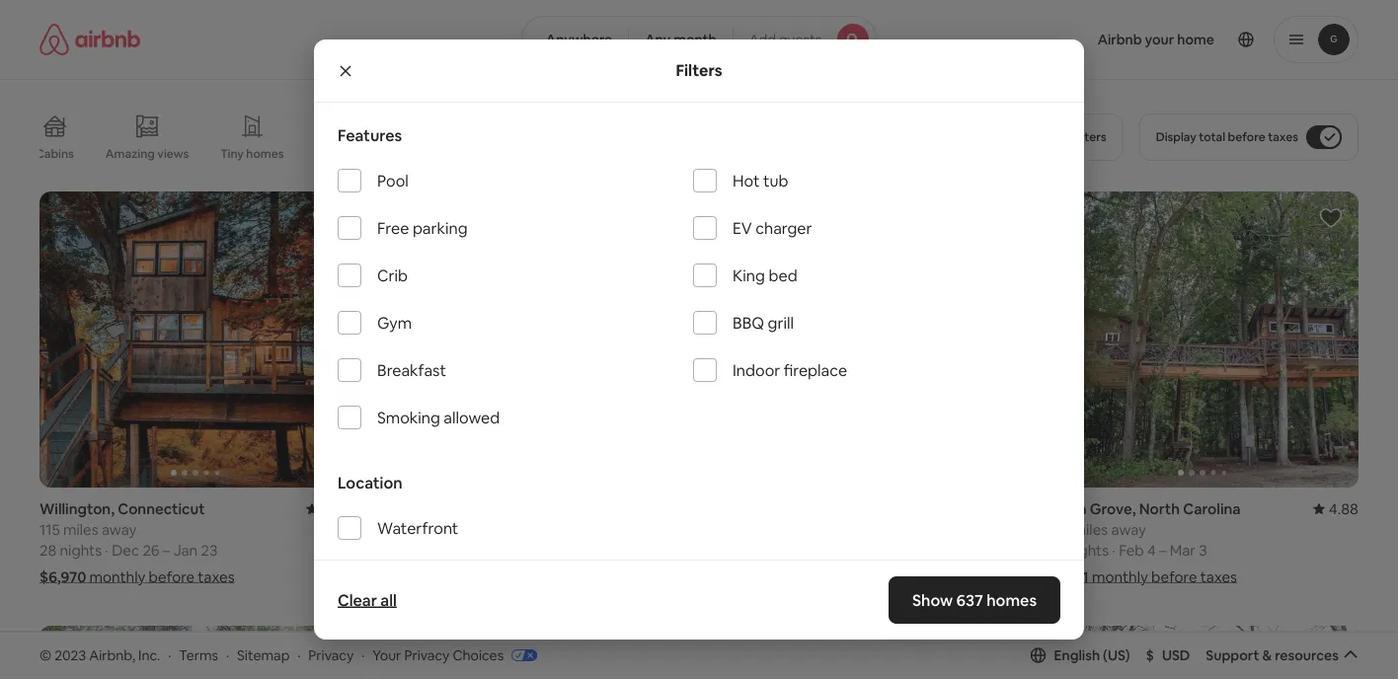 Task type: vqa. For each thing, say whether or not it's contained in the screenshot.
"Add guests"
yes



Task type: locate. For each thing, give the bounding box(es) containing it.
gym
[[377, 313, 412, 333]]

0 horizontal spatial 28
[[39, 541, 57, 560]]

show inside filters dialog
[[912, 590, 953, 610]]

4.88
[[1329, 499, 1359, 519]]

nights right "29"
[[731, 541, 773, 560]]

crib
[[377, 265, 408, 285]]

miles
[[63, 520, 98, 539], [403, 520, 438, 539], [1073, 520, 1108, 539]]

0 horizontal spatial mar
[[504, 541, 530, 560]]

1 horizontal spatial show
[[912, 590, 953, 610]]

1 privacy from the left
[[308, 646, 354, 664]]

3 28 from the left
[[1047, 541, 1064, 560]]

– right 16
[[494, 541, 501, 560]]

homes
[[371, 146, 408, 161], [246, 146, 284, 161], [986, 590, 1037, 610]]

filters dialog
[[314, 0, 1084, 663]]

– left 3
[[1159, 541, 1166, 560]]

– inside "29 nights · jan 6 – feb 4 monthly before taxes"
[[822, 541, 830, 560]]

charger
[[756, 218, 812, 238]]

3 – from the left
[[822, 541, 830, 560]]

· inside "29 nights · jan 6 – feb 4 monthly before taxes"
[[776, 541, 780, 560]]

feb for 4
[[833, 541, 858, 560]]

2 monthly from the left
[[764, 567, 820, 587]]

· left 6
[[776, 541, 780, 560]]

total
[[1199, 129, 1225, 145]]

2 horizontal spatial miles
[[1073, 520, 1108, 539]]

all
[[380, 590, 397, 610]]

1 horizontal spatial homes
[[371, 146, 408, 161]]

views
[[157, 146, 189, 161]]

© 2023 airbnb, inc. ·
[[39, 646, 171, 664]]

homes down 'features'
[[371, 146, 408, 161]]

nights down waterfront
[[395, 541, 437, 560]]

privacy
[[308, 646, 354, 664], [404, 646, 450, 664]]

– inside 252 miles away 28 nights · feb 16 – mar 15
[[494, 541, 501, 560]]

amazing views
[[105, 146, 189, 161]]

mar left 3
[[1170, 541, 1196, 560]]

terms · sitemap · privacy
[[179, 646, 354, 664]]

0 horizontal spatial feb
[[447, 541, 473, 560]]

3 miles from the left
[[1073, 520, 1108, 539]]

2 horizontal spatial 28
[[1047, 541, 1064, 560]]

3 away from the left
[[1111, 520, 1146, 539]]

2 feb from the left
[[833, 541, 858, 560]]

1 horizontal spatial 4
[[1147, 541, 1156, 560]]

· down grove, at right
[[1112, 541, 1116, 560]]

0 horizontal spatial away
[[102, 520, 137, 539]]

0 horizontal spatial monthly
[[89, 567, 145, 587]]

1 jan from the left
[[173, 541, 198, 560]]

feb inside "29 nights · jan 6 – feb 4 monthly before taxes"
[[833, 541, 858, 560]]

hot
[[733, 170, 760, 191]]

nights up $6,970
[[60, 541, 102, 560]]

– inside china grove, north carolina 516 miles away 28 nights · feb 4 – mar 3 $5,741 monthly before taxes
[[1159, 541, 1166, 560]]

monthly right $5,741
[[1092, 567, 1148, 587]]

28 inside willington, connecticut 115 miles away 28 nights · dec 26 – jan 23 $6,970 monthly before taxes
[[39, 541, 57, 560]]

nights up $5,741
[[1067, 541, 1109, 560]]

smoking allowed
[[377, 407, 500, 428]]

miles right 252
[[403, 520, 438, 539]]

2 horizontal spatial feb
[[1119, 541, 1144, 560]]

0 horizontal spatial 4
[[861, 541, 870, 560]]

before inside willington, connecticut 115 miles away 28 nights · dec 26 – jan 23 $6,970 monthly before taxes
[[149, 567, 195, 587]]

group
[[36, 99, 1020, 176], [39, 192, 351, 488], [375, 192, 687, 488], [711, 192, 1023, 488], [1047, 192, 1359, 488], [39, 626, 351, 679], [375, 626, 687, 679], [711, 626, 1023, 679], [1047, 626, 1359, 679]]

1 horizontal spatial privacy
[[404, 646, 450, 664]]

1 horizontal spatial feb
[[833, 541, 858, 560]]

feb for 16
[[447, 541, 473, 560]]

feb left 16
[[447, 541, 473, 560]]

2 horizontal spatial monthly
[[1092, 567, 1148, 587]]

4 inside "29 nights · jan 6 – feb 4 monthly before taxes"
[[861, 541, 870, 560]]

15
[[534, 541, 548, 560]]

2 nights from the left
[[395, 541, 437, 560]]

privacy right your on the bottom left of the page
[[404, 646, 450, 664]]

airbnb,
[[89, 646, 135, 664]]

miles inside china grove, north carolina 516 miles away 28 nights · feb 4 – mar 3 $5,741 monthly before taxes
[[1073, 520, 1108, 539]]

show left 637
[[912, 590, 953, 610]]

0 horizontal spatial show
[[653, 559, 689, 577]]

any month
[[645, 31, 717, 48]]

2 horizontal spatial away
[[1111, 520, 1146, 539]]

516
[[1047, 520, 1070, 539]]

2 mar from the left
[[1170, 541, 1196, 560]]

fireplace
[[784, 360, 847, 380]]

jan
[[173, 541, 198, 560], [783, 541, 807, 560]]

4 nights from the left
[[1067, 541, 1109, 560]]

add to wishlist: millersburg, ohio image
[[648, 641, 671, 665]]

28 down 516
[[1047, 541, 1064, 560]]

nights inside 252 miles away 28 nights · feb 16 – mar 15
[[395, 541, 437, 560]]

28 down 115
[[39, 541, 57, 560]]

any
[[645, 31, 671, 48]]

–
[[163, 541, 170, 560], [494, 541, 501, 560], [822, 541, 830, 560], [1159, 541, 1166, 560]]

tiny homes
[[221, 146, 284, 161]]

2 horizontal spatial homes
[[986, 590, 1037, 610]]

0 horizontal spatial homes
[[246, 146, 284, 161]]

privacy left your on the bottom left of the page
[[308, 646, 354, 664]]

(us)
[[1103, 647, 1130, 664]]

monthly down the dec
[[89, 567, 145, 587]]

2 4 from the left
[[1147, 541, 1156, 560]]

1 horizontal spatial miles
[[403, 520, 438, 539]]

3 monthly from the left
[[1092, 567, 1148, 587]]

display total before taxes
[[1156, 129, 1298, 145]]

before
[[1228, 129, 1265, 145], [149, 567, 195, 587], [823, 567, 869, 587], [1151, 567, 1197, 587]]

0 horizontal spatial jan
[[173, 541, 198, 560]]

28
[[39, 541, 57, 560], [375, 541, 392, 560], [1047, 541, 1064, 560]]

3 feb from the left
[[1119, 541, 1144, 560]]

miles inside willington, connecticut 115 miles away 28 nights · dec 26 – jan 23 $6,970 monthly before taxes
[[63, 520, 98, 539]]

historical
[[315, 146, 368, 161]]

clear all button
[[328, 581, 407, 620]]

2 28 from the left
[[375, 541, 392, 560]]

filters
[[676, 60, 722, 80]]

0 horizontal spatial miles
[[63, 520, 98, 539]]

· down waterfront
[[441, 541, 444, 560]]

1 monthly from the left
[[89, 567, 145, 587]]

1 28 from the left
[[39, 541, 57, 560]]

homes for tiny homes
[[246, 146, 284, 161]]

&
[[1262, 647, 1272, 664]]

1 feb from the left
[[447, 541, 473, 560]]

28 down 252
[[375, 541, 392, 560]]

1 horizontal spatial mar
[[1170, 541, 1196, 560]]

clear all
[[338, 590, 397, 610]]

display
[[1156, 129, 1196, 145]]

support & resources button
[[1206, 647, 1359, 664]]

taxes inside china grove, north carolina 516 miles away 28 nights · feb 4 – mar 3 $5,741 monthly before taxes
[[1200, 567, 1237, 587]]

homes right 637
[[986, 590, 1037, 610]]

inc.
[[138, 646, 160, 664]]

26
[[143, 541, 160, 560]]

homes inside filters dialog
[[986, 590, 1037, 610]]

– right 26
[[163, 541, 170, 560]]

·
[[105, 541, 108, 560], [441, 541, 444, 560], [776, 541, 780, 560], [1112, 541, 1116, 560], [168, 646, 171, 664], [226, 646, 229, 664], [297, 646, 301, 664], [362, 646, 365, 664]]

4 right 6
[[861, 541, 870, 560]]

homes right tiny
[[246, 146, 284, 161]]

2 miles from the left
[[403, 520, 438, 539]]

feb down grove, at right
[[1119, 541, 1144, 560]]

None search field
[[521, 16, 877, 63]]

feb inside 252 miles away 28 nights · feb 16 – mar 15
[[447, 541, 473, 560]]

monthly inside willington, connecticut 115 miles away 28 nights · dec 26 – jan 23 $6,970 monthly before taxes
[[89, 567, 145, 587]]

china grove, north carolina 516 miles away 28 nights · feb 4 – mar 3 $5,741 monthly before taxes
[[1047, 499, 1241, 587]]

add guests
[[749, 31, 822, 48]]

guests
[[779, 31, 822, 48]]

1 miles from the left
[[63, 520, 98, 539]]

mar left 15 at the bottom left of the page
[[504, 541, 530, 560]]

29 nights · jan 6 – feb 4 monthly before taxes
[[711, 541, 909, 587]]

1 horizontal spatial monthly
[[764, 567, 820, 587]]

choices
[[453, 646, 504, 664]]

location
[[338, 472, 402, 493]]

waterfront
[[377, 518, 459, 538]]

0 vertical spatial show
[[653, 559, 689, 577]]

nights inside "29 nights · jan 6 – feb 4 monthly before taxes"
[[731, 541, 773, 560]]

mar
[[504, 541, 530, 560], [1170, 541, 1196, 560]]

1 4 from the left
[[861, 541, 870, 560]]

miles down willington,
[[63, 520, 98, 539]]

allowed
[[444, 407, 500, 428]]

0 horizontal spatial privacy
[[308, 646, 354, 664]]

english (us) button
[[1030, 647, 1130, 664]]

1 mar from the left
[[504, 541, 530, 560]]

away inside 252 miles away 28 nights · feb 16 – mar 15
[[442, 520, 477, 539]]

show inside button
[[653, 559, 689, 577]]

show 637 homes
[[912, 590, 1037, 610]]

profile element
[[901, 0, 1359, 79]]

ev
[[733, 218, 752, 238]]

add guests button
[[732, 16, 877, 63]]

1 nights from the left
[[60, 541, 102, 560]]

jan left 23
[[173, 541, 198, 560]]

nights
[[60, 541, 102, 560], [395, 541, 437, 560], [731, 541, 773, 560], [1067, 541, 1109, 560]]

jan left 6
[[783, 541, 807, 560]]

4
[[861, 541, 870, 560], [1147, 541, 1156, 560]]

· left the dec
[[105, 541, 108, 560]]

1 horizontal spatial 28
[[375, 541, 392, 560]]

show left map
[[653, 559, 689, 577]]

china
[[1047, 499, 1087, 519]]

away up 16
[[442, 520, 477, 539]]

– right 6
[[822, 541, 830, 560]]

monthly down 6
[[764, 567, 820, 587]]

4.88 out of 5 average rating image
[[1313, 499, 1359, 519]]

add
[[749, 31, 776, 48]]

before inside china grove, north carolina 516 miles away 28 nights · feb 4 – mar 3 $5,741 monthly before taxes
[[1151, 567, 1197, 587]]

taxes inside "29 nights · jan 6 – feb 4 monthly before taxes"
[[872, 567, 909, 587]]

show for show map
[[653, 559, 689, 577]]

miles down grove, at right
[[1073, 520, 1108, 539]]

2 away from the left
[[442, 520, 477, 539]]

637
[[956, 590, 983, 610]]

1 horizontal spatial away
[[442, 520, 477, 539]]

free
[[377, 218, 409, 238]]

indoor fireplace
[[733, 360, 847, 380]]

away up the dec
[[102, 520, 137, 539]]

2 – from the left
[[494, 541, 501, 560]]

feb inside china grove, north carolina 516 miles away 28 nights · feb 4 – mar 3 $5,741 monthly before taxes
[[1119, 541, 1144, 560]]

sitemap
[[237, 646, 290, 664]]

feb right 6
[[833, 541, 858, 560]]

4 – from the left
[[1159, 541, 1166, 560]]

1 vertical spatial show
[[912, 590, 953, 610]]

away down grove, at right
[[1111, 520, 1146, 539]]

3 nights from the left
[[731, 541, 773, 560]]

1 – from the left
[[163, 541, 170, 560]]

1 away from the left
[[102, 520, 137, 539]]

4 down north
[[1147, 541, 1156, 560]]

willington,
[[39, 499, 114, 519]]

show map button
[[634, 545, 764, 592]]

2 jan from the left
[[783, 541, 807, 560]]

4.89 out of 5 average rating image
[[306, 499, 351, 519]]

1 horizontal spatial jan
[[783, 541, 807, 560]]



Task type: describe. For each thing, give the bounding box(es) containing it.
anywhere
[[546, 31, 612, 48]]

breakfast
[[377, 360, 446, 380]]

nights inside china grove, north carolina 516 miles away 28 nights · feb 4 – mar 3 $5,741 monthly before taxes
[[1067, 541, 1109, 560]]

29
[[711, 541, 728, 560]]

· right terms link
[[226, 646, 229, 664]]

before inside "29 nights · jan 6 – feb 4 monthly before taxes"
[[823, 567, 869, 587]]

indoor
[[733, 360, 780, 380]]

king bed
[[733, 265, 797, 285]]

support & resources
[[1206, 647, 1339, 664]]

· right inc.
[[168, 646, 171, 664]]

add to wishlist: china grove, north carolina image
[[1319, 206, 1343, 230]]

$5,741
[[1047, 567, 1089, 587]]

taxes inside "button"
[[1268, 129, 1298, 145]]

tiny
[[221, 146, 244, 161]]

252
[[375, 520, 400, 539]]

terms link
[[179, 646, 218, 664]]

resources
[[1275, 647, 1339, 664]]

monthly before taxes button
[[711, 567, 909, 587]]

23
[[201, 541, 218, 560]]

mar inside 252 miles away 28 nights · feb 16 – mar 15
[[504, 541, 530, 560]]

add to wishlist: willington, connecticut image
[[312, 206, 336, 230]]

mar inside china grove, north carolina 516 miles away 28 nights · feb 4 – mar 3 $5,741 monthly before taxes
[[1170, 541, 1196, 560]]

bed
[[769, 265, 797, 285]]

terms
[[179, 646, 218, 664]]

bbq grill
[[733, 313, 794, 333]]

north
[[1139, 499, 1180, 519]]

away inside willington, connecticut 115 miles away 28 nights · dec 26 – jan 23 $6,970 monthly before taxes
[[102, 520, 137, 539]]

show 637 homes link
[[889, 577, 1060, 624]]

· inside china grove, north carolina 516 miles away 28 nights · feb 4 – mar 3 $5,741 monthly before taxes
[[1112, 541, 1116, 560]]

ev charger
[[733, 218, 812, 238]]

clear
[[338, 590, 377, 610]]

28 inside china grove, north carolina 516 miles away 28 nights · feb 4 – mar 3 $5,741 monthly before taxes
[[1047, 541, 1064, 560]]

group containing amazing views
[[36, 99, 1020, 176]]

nights inside willington, connecticut 115 miles away 28 nights · dec 26 – jan 23 $6,970 monthly before taxes
[[60, 541, 102, 560]]

– inside willington, connecticut 115 miles away 28 nights · dec 26 – jan 23 $6,970 monthly before taxes
[[163, 541, 170, 560]]

3
[[1199, 541, 1207, 560]]

historical homes
[[315, 146, 408, 161]]

away inside china grove, north carolina 516 miles away 28 nights · feb 4 – mar 3 $5,741 monthly before taxes
[[1111, 520, 1146, 539]]

willington, connecticut 115 miles away 28 nights · dec 26 – jan 23 $6,970 monthly before taxes
[[39, 499, 235, 587]]

2 privacy from the left
[[404, 646, 450, 664]]

pool
[[377, 170, 409, 191]]

4 inside china grove, north carolina 516 miles away 28 nights · feb 4 – mar 3 $5,741 monthly before taxes
[[1147, 541, 1156, 560]]

add to wishlist: sanford, maine image
[[983, 641, 1007, 665]]

grill
[[768, 313, 794, 333]]

$6,970
[[39, 567, 86, 587]]

115
[[39, 520, 60, 539]]

· inside willington, connecticut 115 miles away 28 nights · dec 26 – jan 23 $6,970 monthly before taxes
[[105, 541, 108, 560]]

your privacy choices link
[[373, 646, 537, 665]]

king
[[733, 265, 765, 285]]

your
[[373, 646, 401, 664]]

monthly inside "29 nights · jan 6 – feb 4 monthly before taxes"
[[764, 567, 820, 587]]

16
[[476, 541, 491, 560]]

connecticut
[[118, 499, 205, 519]]

smoking
[[377, 407, 440, 428]]

usd
[[1162, 647, 1190, 664]]

grove,
[[1090, 499, 1136, 519]]

bbq
[[733, 313, 764, 333]]

taxes inside willington, connecticut 115 miles away 28 nights · dec 26 – jan 23 $6,970 monthly before taxes
[[198, 567, 235, 587]]

monthly inside china grove, north carolina 516 miles away 28 nights · feb 4 – mar 3 $5,741 monthly before taxes
[[1092, 567, 1148, 587]]

any month button
[[628, 16, 733, 63]]

dec
[[112, 541, 139, 560]]

show for show 637 homes
[[912, 590, 953, 610]]

· left add to wishlist: waterbury, vermont image
[[297, 646, 301, 664]]

display total before taxes button
[[1139, 114, 1359, 161]]

features
[[338, 125, 402, 145]]

month
[[674, 31, 717, 48]]

4.89
[[322, 499, 351, 519]]

· left your on the bottom left of the page
[[362, 646, 365, 664]]

jan inside willington, connecticut 115 miles away 28 nights · dec 26 – jan 23 $6,970 monthly before taxes
[[173, 541, 198, 560]]

privacy link
[[308, 646, 354, 664]]

before inside "button"
[[1228, 129, 1265, 145]]

252 miles away 28 nights · feb 16 – mar 15
[[375, 520, 548, 560]]

· inside 252 miles away 28 nights · feb 16 – mar 15
[[441, 541, 444, 560]]

support
[[1206, 647, 1259, 664]]

anywhere button
[[521, 16, 629, 63]]

cabins
[[36, 146, 74, 161]]

your privacy choices
[[373, 646, 504, 664]]

none search field containing anywhere
[[521, 16, 877, 63]]

english
[[1054, 647, 1100, 664]]

homes for historical homes
[[371, 146, 408, 161]]

add to wishlist: waterbury, vermont image
[[312, 641, 336, 665]]

map
[[692, 559, 721, 577]]

free parking
[[377, 218, 468, 238]]

amazing
[[105, 146, 155, 161]]

$ usd
[[1146, 647, 1190, 664]]

sitemap link
[[237, 646, 290, 664]]

jan inside "29 nights · jan 6 – feb 4 monthly before taxes"
[[783, 541, 807, 560]]

show map
[[653, 559, 721, 577]]

add to wishlist: frazeysburg, ohio image
[[1319, 641, 1343, 665]]

parking
[[413, 218, 468, 238]]

28 inside 252 miles away 28 nights · feb 16 – mar 15
[[375, 541, 392, 560]]

tub
[[763, 170, 788, 191]]

hot tub
[[733, 170, 788, 191]]

miles inside 252 miles away 28 nights · feb 16 – mar 15
[[403, 520, 438, 539]]

©
[[39, 646, 51, 664]]

carolina
[[1183, 499, 1241, 519]]



